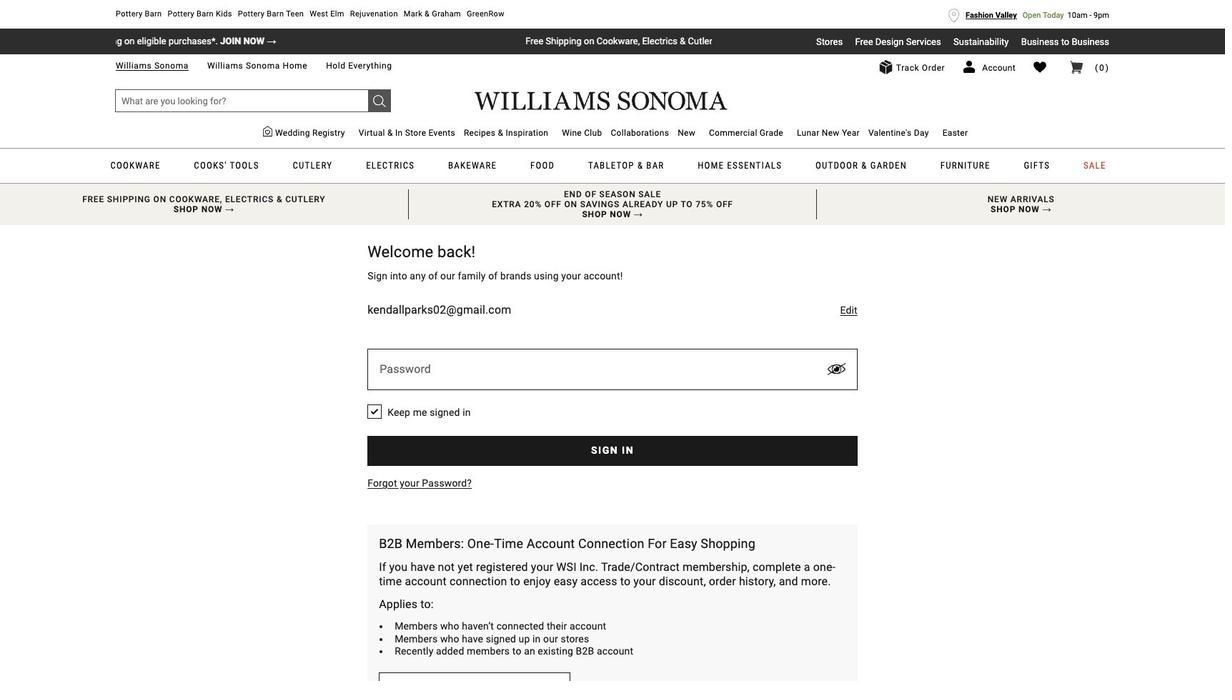 Task type: locate. For each thing, give the bounding box(es) containing it.
Password password field
[[368, 349, 858, 390]]

None checkbox
[[368, 405, 382, 419]]



Task type: vqa. For each thing, say whether or not it's contained in the screenshot.
Spoon
no



Task type: describe. For each thing, give the bounding box(es) containing it.
Search search field
[[115, 90, 391, 112]]



